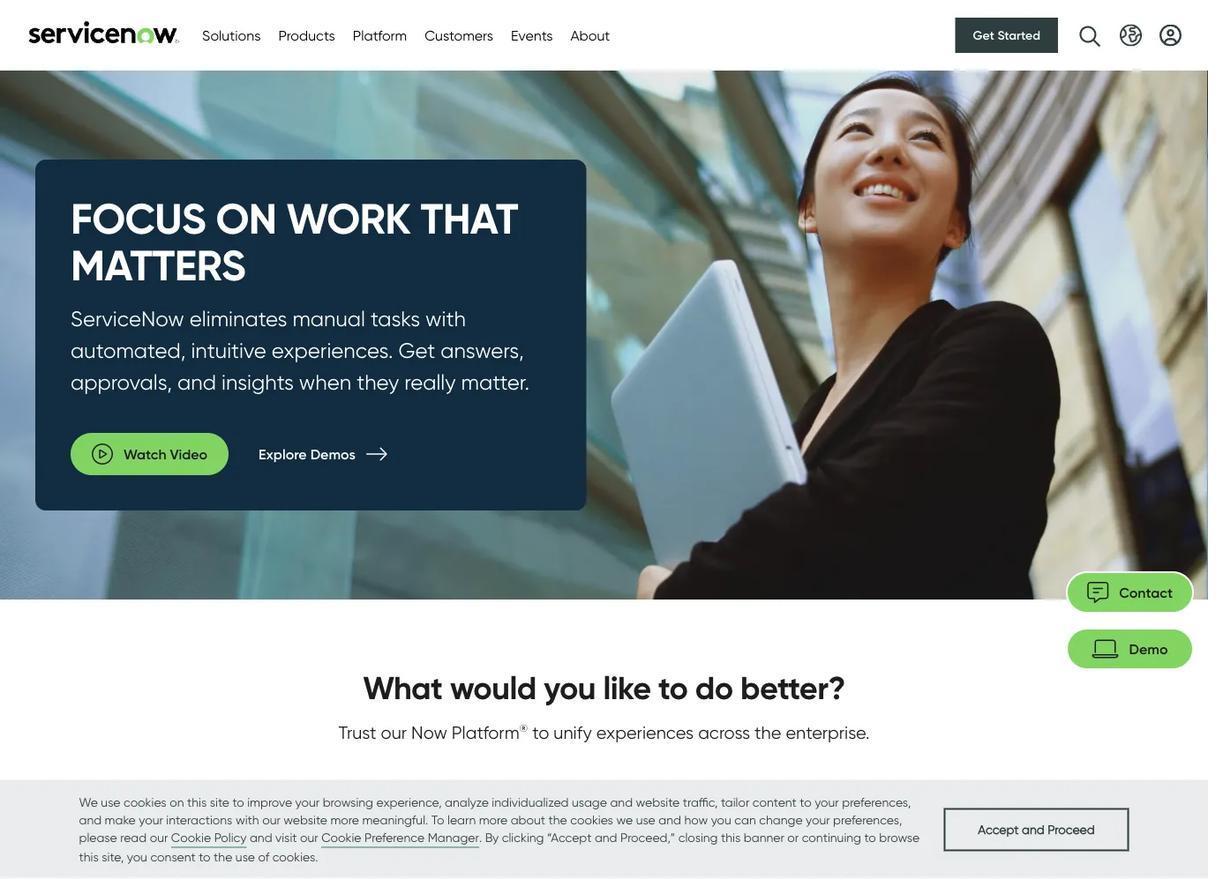 Task type: describe. For each thing, give the bounding box(es) containing it.
closing
[[678, 830, 718, 845]]

you inside 'we use cookies on this site to improve your browsing experience, analyze individualized usage and website traffic, tailor content to your preferences, and make your interactions with our website more meaningful. to learn more about the cookies we use and how you can change your preferences, please read our'
[[711, 813, 732, 828]]

preference
[[365, 831, 425, 846]]

get
[[973, 28, 995, 43]]

visit
[[275, 830, 297, 845]]

or
[[788, 830, 799, 845]]

. by clicking "accept and proceed," closing this banner or continuing to browse this site, you consent to the use of cookies.
[[79, 830, 920, 865]]

banner
[[744, 830, 784, 845]]

products button
[[278, 25, 335, 46]]

content
[[753, 795, 797, 810]]

events button
[[511, 25, 553, 46]]

you inside . by clicking "accept and proceed," closing this banner or continuing to browse this site, you consent to the use of cookies.
[[127, 850, 147, 865]]

platform
[[353, 26, 407, 44]]

traffic,
[[683, 795, 718, 810]]

.
[[479, 830, 482, 845]]

analyze
[[445, 795, 489, 810]]

we
[[79, 795, 98, 810]]

1 horizontal spatial cookies
[[570, 813, 613, 828]]

proceed
[[1048, 823, 1095, 838]]

customers
[[425, 26, 493, 44]]

continuing
[[802, 830, 861, 845]]

how
[[684, 813, 708, 828]]

accept
[[978, 823, 1019, 838]]

clicking
[[502, 830, 544, 845]]

on
[[170, 795, 184, 810]]

1 horizontal spatial website
[[636, 795, 680, 810]]

policy
[[214, 831, 247, 846]]

2 vertical spatial this
[[79, 850, 99, 865]]

2 horizontal spatial use
[[636, 813, 656, 828]]

2 more from the left
[[479, 813, 508, 828]]

1 vertical spatial website
[[284, 813, 327, 828]]

site,
[[102, 850, 124, 865]]

the inside 'we use cookies on this site to improve your browsing experience, analyze individualized usage and website traffic, tailor content to your preferences, and make your interactions with our website more meaningful. to learn more about the cookies we use and how you can change your preferences, please read our'
[[549, 813, 567, 828]]

by
[[485, 830, 499, 845]]

1 horizontal spatial our
[[262, 813, 281, 828]]

accept and proceed button
[[944, 809, 1129, 852]]

this inside 'we use cookies on this site to improve your browsing experience, analyze individualized usage and website traffic, tailor content to your preferences, and make your interactions with our website more meaningful. to learn more about the cookies we use and how you can change your preferences, please read our'
[[187, 795, 207, 810]]

make
[[105, 813, 136, 828]]

1 vertical spatial preferences,
[[833, 813, 902, 828]]

accept and proceed
[[978, 823, 1095, 838]]

we
[[616, 813, 633, 828]]

experience,
[[376, 795, 442, 810]]

use inside . by clicking "accept and proceed," closing this banner or continuing to browse this site, you consent to the use of cookies.
[[235, 850, 255, 865]]

products
[[278, 26, 335, 44]]

0 horizontal spatial our
[[150, 830, 168, 845]]

solutions button
[[202, 25, 261, 46]]

to
[[431, 813, 444, 828]]

browse
[[879, 830, 920, 845]]



Task type: locate. For each thing, give the bounding box(es) containing it.
individualized
[[492, 795, 569, 810]]

website up the 'proceed,"' at the right of page
[[636, 795, 680, 810]]

0 horizontal spatial cookies
[[124, 795, 166, 810]]

learn
[[447, 813, 476, 828]]

servicenow image
[[26, 21, 181, 44]]

0 vertical spatial preferences,
[[842, 795, 911, 810]]

0 vertical spatial the
[[549, 813, 567, 828]]

cookie preference manager link
[[321, 830, 479, 849]]

cookie
[[171, 831, 211, 846], [321, 831, 361, 846]]

change
[[759, 813, 803, 828]]

cookie policy link
[[171, 830, 247, 849]]

usage
[[572, 795, 607, 810]]

to
[[232, 795, 244, 810], [800, 795, 812, 810], [864, 830, 876, 845], [199, 850, 211, 865]]

0 horizontal spatial the
[[214, 850, 232, 865]]

and inside . by clicking "accept and proceed," closing this banner or continuing to browse this site, you consent to the use of cookies.
[[595, 830, 617, 845]]

to right site
[[232, 795, 244, 810]]

1 more from the left
[[330, 813, 359, 828]]

our
[[262, 813, 281, 828], [150, 830, 168, 845], [300, 830, 318, 845]]

your
[[295, 795, 320, 810], [815, 795, 839, 810], [139, 813, 163, 828], [806, 813, 830, 828]]

more down browsing
[[330, 813, 359, 828]]

events
[[511, 26, 553, 44]]

our up the consent
[[150, 830, 168, 845]]

the down the policy
[[214, 850, 232, 865]]

0 vertical spatial use
[[101, 795, 120, 810]]

of
[[258, 850, 269, 865]]

our down 'improve'
[[262, 813, 281, 828]]

and
[[610, 795, 633, 810], [79, 813, 102, 828], [659, 813, 681, 828], [1022, 823, 1045, 838], [250, 830, 272, 845], [595, 830, 617, 845]]

proceed,"
[[620, 830, 675, 845]]

about
[[571, 26, 610, 44]]

2 horizontal spatial this
[[721, 830, 741, 845]]

customers button
[[425, 25, 493, 46]]

go to servicenow account image
[[1160, 24, 1182, 46]]

cookies
[[124, 795, 166, 810], [570, 813, 613, 828]]

2 vertical spatial use
[[235, 850, 255, 865]]

browsing
[[323, 795, 373, 810]]

consent
[[150, 850, 196, 865]]

0 horizontal spatial use
[[101, 795, 120, 810]]

1 vertical spatial this
[[721, 830, 741, 845]]

to up change
[[800, 795, 812, 810]]

use left of
[[235, 850, 255, 865]]

started
[[998, 28, 1041, 43]]

you down tailor
[[711, 813, 732, 828]]

0 horizontal spatial website
[[284, 813, 327, 828]]

2 horizontal spatial our
[[300, 830, 318, 845]]

can
[[735, 813, 756, 828]]

1 vertical spatial use
[[636, 813, 656, 828]]

solutions
[[202, 26, 261, 44]]

use up the 'proceed,"' at the right of page
[[636, 813, 656, 828]]

cookies up make on the left bottom of page
[[124, 795, 166, 810]]

interactions
[[166, 813, 232, 828]]

website up visit
[[284, 813, 327, 828]]

use up make on the left bottom of page
[[101, 795, 120, 810]]

about
[[511, 813, 545, 828]]

and inside cookie policy and visit our cookie preference manager
[[250, 830, 272, 845]]

use
[[101, 795, 120, 810], [636, 813, 656, 828], [235, 850, 255, 865]]

0 vertical spatial cookies
[[124, 795, 166, 810]]

cookies.
[[272, 850, 318, 865]]

improve
[[247, 795, 292, 810]]

to left browse
[[864, 830, 876, 845]]

1 vertical spatial the
[[214, 850, 232, 865]]

you down the read
[[127, 850, 147, 865]]

site
[[210, 795, 229, 810]]

manager
[[428, 831, 479, 846]]

1 horizontal spatial you
[[711, 813, 732, 828]]

0 vertical spatial you
[[711, 813, 732, 828]]

read
[[120, 830, 147, 845]]

the inside . by clicking "accept and proceed," closing this banner or continuing to browse this site, you consent to the use of cookies.
[[214, 850, 232, 865]]

meaningful.
[[362, 813, 428, 828]]

0 horizontal spatial more
[[330, 813, 359, 828]]

preferences,
[[842, 795, 911, 810], [833, 813, 902, 828]]

1 horizontal spatial more
[[479, 813, 508, 828]]

to down cookie policy link
[[199, 850, 211, 865]]

1 vertical spatial cookies
[[570, 813, 613, 828]]

1 horizontal spatial use
[[235, 850, 255, 865]]

2 cookie from the left
[[321, 831, 361, 846]]

1 cookie from the left
[[171, 831, 211, 846]]

this
[[187, 795, 207, 810], [721, 830, 741, 845], [79, 850, 99, 865]]

0 horizontal spatial you
[[127, 850, 147, 865]]

you
[[711, 813, 732, 828], [127, 850, 147, 865]]

1 horizontal spatial this
[[187, 795, 207, 810]]

with
[[236, 813, 259, 828]]

cookie down browsing
[[321, 831, 361, 846]]

cookie down interactions
[[171, 831, 211, 846]]

the up "accept
[[549, 813, 567, 828]]

0 horizontal spatial cookie
[[171, 831, 211, 846]]

this down can
[[721, 830, 741, 845]]

1 vertical spatial you
[[127, 850, 147, 865]]

1 horizontal spatial the
[[549, 813, 567, 828]]

0 vertical spatial this
[[187, 795, 207, 810]]

get started
[[973, 28, 1041, 43]]

this up interactions
[[187, 795, 207, 810]]

the
[[549, 813, 567, 828], [214, 850, 232, 865]]

platform button
[[353, 25, 407, 46]]

website
[[636, 795, 680, 810], [284, 813, 327, 828]]

cookie policy and visit our cookie preference manager
[[171, 830, 479, 846]]

we use cookies on this site to improve your browsing experience, analyze individualized usage and website traffic, tailor content to your preferences, and make your interactions with our website more meaningful. to learn more about the cookies we use and how you can change your preferences, please read our
[[79, 795, 911, 845]]

0 horizontal spatial this
[[79, 850, 99, 865]]

1 horizontal spatial cookie
[[321, 831, 361, 846]]

0 vertical spatial website
[[636, 795, 680, 810]]

about button
[[571, 25, 610, 46]]

our inside cookie policy and visit our cookie preference manager
[[300, 830, 318, 845]]

tailor
[[721, 795, 750, 810]]

cookies down the "usage"
[[570, 813, 613, 828]]

our right visit
[[300, 830, 318, 845]]

more up by
[[479, 813, 508, 828]]

and inside button
[[1022, 823, 1045, 838]]

get started link
[[955, 18, 1058, 53]]

please
[[79, 830, 117, 845]]

"accept
[[547, 830, 592, 845]]

this down please
[[79, 850, 99, 865]]

more
[[330, 813, 359, 828], [479, 813, 508, 828]]



Task type: vqa. For each thing, say whether or not it's contained in the screenshot.
Reduce incident frequency Take a proactive approach to occupational health and safety by providing a holistic view into safety observations, injury, and illnesses. Reduce
no



